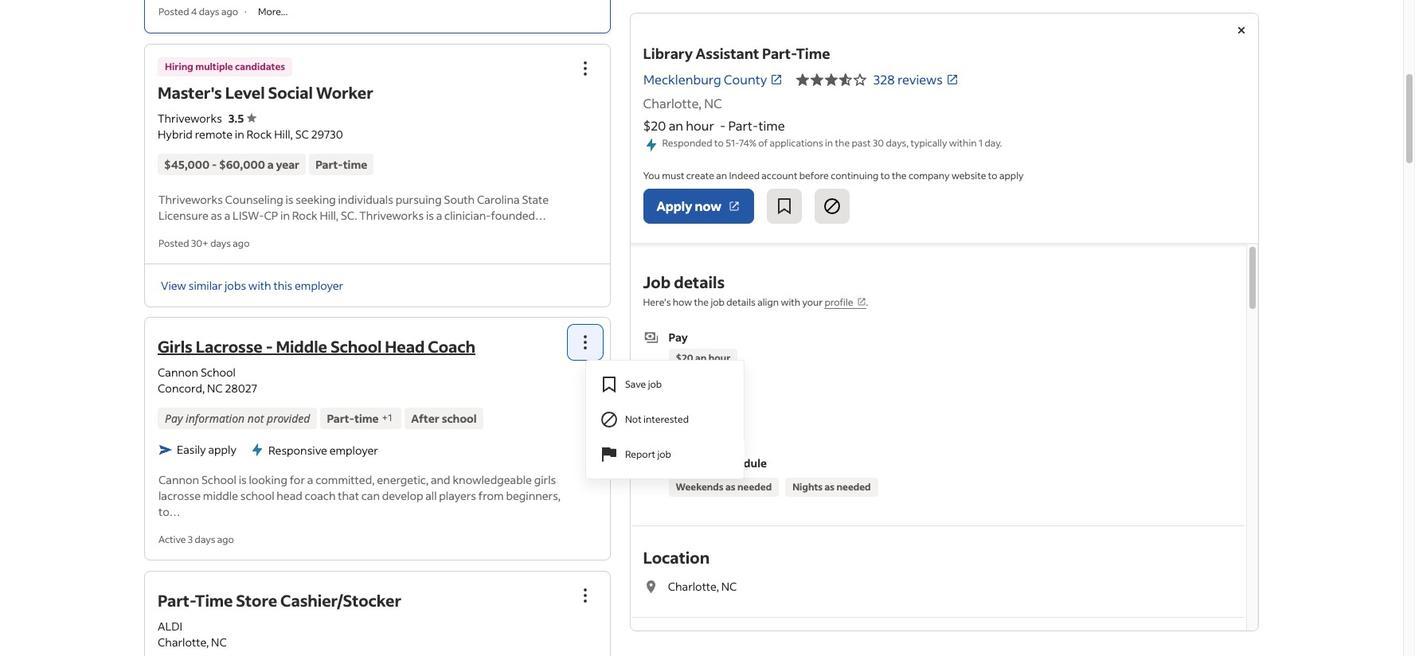 Task type: locate. For each thing, give the bounding box(es) containing it.
1 vertical spatial details
[[727, 296, 756, 308]]

an for $20 an hour
[[696, 352, 707, 364]]

needed for weekends as needed
[[738, 481, 772, 493]]

time left store
[[195, 590, 233, 611]]

is for knowledgeable
[[239, 472, 247, 487]]

0 vertical spatial posted
[[158, 6, 189, 18]]

2 vertical spatial an
[[696, 352, 707, 364]]

applications
[[770, 137, 824, 149]]

not interested
[[625, 413, 689, 425]]

2 vertical spatial days
[[195, 533, 215, 545]]

1 vertical spatial pay
[[165, 411, 183, 426]]

store
[[236, 590, 277, 611]]

0 vertical spatial charlotte,
[[643, 95, 702, 111]]

time up the 3.6 out of 5 stars image
[[796, 44, 831, 63]]

0 horizontal spatial as
[[211, 207, 222, 223]]

needed right nights
[[837, 481, 871, 493]]

1 horizontal spatial as
[[726, 481, 736, 493]]

charlotte,
[[643, 95, 702, 111], [668, 579, 719, 594], [158, 635, 209, 650]]

a left lisw- at the top left of page
[[224, 207, 230, 223]]

charlotte, nc down mecklenburg
[[643, 95, 722, 111]]

-
[[720, 117, 726, 134], [212, 156, 217, 172], [266, 336, 273, 356]]

2 vertical spatial -
[[266, 336, 273, 356]]

school up "middle"
[[201, 472, 236, 487]]

time left +
[[355, 411, 379, 426]]

1 vertical spatial time
[[195, 590, 233, 611]]

a down the 'pursuing'
[[436, 207, 442, 223]]

shift and schedule
[[669, 456, 767, 471]]

job right report
[[657, 448, 671, 460]]

0 horizontal spatial details
[[674, 272, 725, 292]]

ago left ·
[[221, 6, 238, 18]]

to right website
[[989, 170, 998, 182]]

report job
[[625, 448, 671, 460]]

individuals
[[338, 192, 393, 207]]

1 vertical spatial -
[[212, 156, 217, 172]]

·
[[245, 6, 247, 18]]

girls
[[534, 472, 556, 487]]

an right "create"
[[717, 170, 728, 182]]

rock
[[246, 126, 272, 141], [292, 207, 317, 223]]

days right the 4
[[199, 6, 219, 18]]

from
[[478, 488, 504, 503]]

1 vertical spatial $20
[[676, 352, 694, 364]]

posted left the 4
[[158, 6, 189, 18]]

time
[[759, 117, 785, 134], [343, 156, 367, 172], [355, 411, 379, 426], [700, 413, 721, 425]]

0 vertical spatial part-time
[[315, 156, 367, 172]]

1 vertical spatial hour
[[709, 352, 731, 364]]

0 horizontal spatial is
[[239, 472, 247, 487]]

1 vertical spatial charlotte, nc
[[668, 579, 737, 594]]

1 horizontal spatial school
[[442, 411, 477, 426]]

1 horizontal spatial details
[[727, 296, 756, 308]]

hour
[[686, 117, 715, 134], [709, 352, 731, 364]]

- up 51-
[[720, 117, 726, 134]]

$20 an hour - part-time
[[643, 117, 785, 134]]

cannon up lacrosse
[[158, 472, 199, 487]]

0 vertical spatial 1
[[979, 137, 983, 149]]

1 vertical spatial and
[[431, 472, 450, 487]]

0 vertical spatial job
[[711, 296, 725, 308]]

2 vertical spatial is
[[239, 472, 247, 487]]

part- up "responsive employer"
[[327, 411, 355, 426]]

charlotte, down mecklenburg
[[643, 95, 702, 111]]

1 left after
[[388, 412, 392, 424]]

0 vertical spatial cannon
[[158, 364, 198, 380]]

1 vertical spatial 1
[[388, 412, 392, 424]]

- left middle
[[266, 336, 273, 356]]

1 horizontal spatial with
[[781, 296, 801, 308]]

0 horizontal spatial and
[[431, 472, 450, 487]]

1 horizontal spatial an
[[696, 352, 707, 364]]

thriveworks for thriveworks counseling is seeking individuals pursuing south carolina state licensure as a lisw-cp in rock hill, sc. thriveworks is a clinician-founded…
[[158, 192, 223, 207]]

part-time up shift
[[676, 413, 721, 425]]

part- up aldi
[[158, 590, 195, 611]]

girls
[[158, 336, 193, 356]]

ago right 3
[[217, 533, 234, 545]]

sc
[[295, 126, 309, 141]]

details left align
[[727, 296, 756, 308]]

job right save
[[648, 378, 662, 390]]

28027
[[225, 380, 257, 396]]

1 horizontal spatial 1
[[979, 137, 983, 149]]

head
[[385, 336, 425, 356]]

0 vertical spatial thriveworks
[[158, 110, 222, 125]]

can
[[361, 488, 380, 503]]

0 vertical spatial with
[[248, 278, 271, 293]]

0 vertical spatial hour
[[686, 117, 715, 134]]

library assistant part-time
[[643, 44, 831, 63]]

school down looking
[[240, 488, 274, 503]]

2 vertical spatial ago
[[217, 533, 234, 545]]

you must create an indeed account before continuing to the company website to apply
[[643, 170, 1024, 182]]

part- up 74%
[[729, 117, 759, 134]]

lacrosse
[[196, 336, 263, 356]]

$20 an hour
[[676, 352, 731, 364]]

1 vertical spatial rock
[[292, 207, 317, 223]]

with left your
[[781, 296, 801, 308]]

to…
[[158, 504, 180, 519]]

days for counseling
[[210, 237, 231, 249]]

posted
[[158, 6, 189, 18], [158, 237, 189, 249]]

in left past
[[825, 137, 834, 149]]

time right 'interested'
[[700, 413, 721, 425]]

1 vertical spatial with
[[781, 296, 801, 308]]

1 left day.
[[979, 137, 983, 149]]

0 vertical spatial charlotte, nc
[[643, 95, 722, 111]]

days right 30+
[[210, 237, 231, 249]]

in right cp
[[280, 207, 290, 223]]

year
[[276, 156, 300, 172]]

hybrid
[[158, 126, 193, 141]]

founded…
[[491, 207, 546, 223]]

the left company
[[892, 170, 907, 182]]

posted left 30+
[[158, 237, 189, 249]]

ago for school
[[217, 533, 234, 545]]

0 vertical spatial pay
[[669, 330, 688, 345]]

an up the responded
[[669, 117, 684, 134]]

charlotte, for location
[[668, 579, 719, 594]]

0 vertical spatial time
[[796, 44, 831, 63]]

cannon up concord,
[[158, 364, 198, 380]]

pay for pay information not provided
[[165, 411, 183, 426]]

cannon
[[158, 364, 198, 380], [158, 472, 199, 487]]

looking
[[249, 472, 287, 487]]

time inside 'part-time store cashier/stocker aldi charlotte, nc'
[[195, 590, 233, 611]]

charlotte, for library assistant part-time
[[643, 95, 702, 111]]

as right nights
[[825, 481, 835, 493]]

active
[[158, 533, 186, 545]]

0 horizontal spatial in
[[235, 126, 244, 141]]

2 horizontal spatial the
[[892, 170, 907, 182]]

1 horizontal spatial is
[[285, 192, 293, 207]]

0 horizontal spatial school
[[240, 488, 274, 503]]

2 horizontal spatial an
[[717, 170, 728, 182]]

apply
[[657, 198, 693, 214]]

hill, left sc.
[[320, 207, 339, 223]]

clinician-
[[444, 207, 491, 223]]

employer
[[295, 278, 343, 293], [329, 442, 378, 458]]

1 horizontal spatial -
[[266, 336, 273, 356]]

a
[[267, 156, 274, 172], [224, 207, 230, 223], [436, 207, 442, 223], [307, 472, 313, 487]]

not interested image
[[823, 197, 842, 216]]

provided
[[267, 411, 310, 426]]

1 horizontal spatial hill,
[[320, 207, 339, 223]]

2 horizontal spatial -
[[720, 117, 726, 134]]

is left looking
[[239, 472, 247, 487]]

apply right easily
[[208, 442, 236, 457]]

1 vertical spatial thriveworks
[[158, 192, 223, 207]]

as down "schedule"
[[726, 481, 736, 493]]

0 vertical spatial apply
[[1000, 170, 1024, 182]]

save job button
[[587, 367, 745, 402]]

0 vertical spatial the
[[835, 137, 850, 149]]

1 needed from the left
[[738, 481, 772, 493]]

that
[[338, 488, 359, 503]]

hour for $20 an hour - part-time
[[686, 117, 715, 134]]

a right for
[[307, 472, 313, 487]]

1 horizontal spatial part-time
[[676, 413, 721, 425]]

1 horizontal spatial rock
[[292, 207, 317, 223]]

coach
[[428, 336, 475, 356]]

here's
[[643, 296, 671, 308]]

job inside button
[[648, 378, 662, 390]]

you
[[643, 170, 660, 182]]

knowledgeable
[[453, 472, 532, 487]]

0 horizontal spatial the
[[694, 296, 709, 308]]

lacrosse
[[158, 488, 201, 503]]

school left "head"
[[330, 336, 382, 356]]

save
[[625, 378, 646, 390]]

pay down concord,
[[165, 411, 183, 426]]

nc
[[705, 95, 722, 111], [207, 380, 223, 396], [722, 579, 737, 594], [211, 635, 227, 650]]

0 horizontal spatial pay
[[165, 411, 183, 426]]

1 vertical spatial charlotte,
[[668, 579, 719, 594]]

4
[[191, 6, 197, 18]]

ago down lisw- at the top left of page
[[233, 237, 250, 249]]

charlotte, nc down location
[[668, 579, 737, 594]]

part-time down the 29730
[[315, 156, 367, 172]]

1 vertical spatial hill,
[[320, 207, 339, 223]]

thriveworks up hybrid at the top left of the page
[[158, 110, 222, 125]]

pay up $20 an hour
[[669, 330, 688, 345]]

1 vertical spatial job
[[648, 378, 662, 390]]

$20 for $20 an hour
[[676, 352, 694, 364]]

- right $45,000 on the left top
[[212, 156, 217, 172]]

0 horizontal spatial time
[[195, 590, 233, 611]]

$20 up the responded
[[643, 117, 667, 134]]

hill, left sc
[[274, 126, 293, 141]]

the left past
[[835, 137, 850, 149]]

$20 up save job button on the bottom of the page
[[676, 352, 694, 364]]

thriveworks up 'licensure'
[[158, 192, 223, 207]]

lisw-
[[233, 207, 264, 223]]

2 vertical spatial the
[[694, 296, 709, 308]]

2 needed from the left
[[837, 481, 871, 493]]

2 vertical spatial charlotte,
[[158, 635, 209, 650]]

nights as needed
[[793, 481, 871, 493]]

0 vertical spatial and
[[697, 456, 717, 471]]

0 horizontal spatial apply
[[208, 442, 236, 457]]

indeed
[[729, 170, 760, 182]]

hour up the responded
[[686, 117, 715, 134]]

to right the 'continuing' on the right of the page
[[881, 170, 890, 182]]

rock down the seeking
[[292, 207, 317, 223]]

2 vertical spatial thriveworks
[[359, 207, 424, 223]]

as up the posted 30+ days ago
[[211, 207, 222, 223]]

with
[[248, 278, 271, 293], [781, 296, 801, 308]]

and
[[697, 456, 717, 471], [431, 472, 450, 487]]

1 horizontal spatial and
[[697, 456, 717, 471]]

responsive
[[268, 442, 327, 458]]

thriveworks down individuals
[[359, 207, 424, 223]]

charlotte, down location
[[668, 579, 719, 594]]

as
[[211, 207, 222, 223], [726, 481, 736, 493], [825, 481, 835, 493]]

and up 'all'
[[431, 472, 450, 487]]

1 vertical spatial an
[[717, 170, 728, 182]]

1 horizontal spatial the
[[835, 137, 850, 149]]

now
[[695, 198, 722, 214]]

this
[[273, 278, 292, 293]]

2 horizontal spatial is
[[426, 207, 434, 223]]

needed for nights as needed
[[837, 481, 871, 493]]

within
[[949, 137, 977, 149]]

is down the 'pursuing'
[[426, 207, 434, 223]]

apply down day.
[[1000, 170, 1024, 182]]

develop
[[382, 488, 423, 503]]

before
[[800, 170, 829, 182]]

and up weekends
[[697, 456, 717, 471]]

1 vertical spatial days
[[210, 237, 231, 249]]

0 horizontal spatial an
[[669, 117, 684, 134]]

cp
[[264, 207, 278, 223]]

days right 3
[[195, 533, 215, 545]]

cannon inside girls lacrosse - middle school head coach cannon school concord, nc 28027
[[158, 364, 198, 380]]

job
[[711, 296, 725, 308], [648, 378, 662, 390], [657, 448, 671, 460]]

is inside cannon school is looking for a committed, energetic, and knowledgeable girls lacrosse middle school head coach that can develop all players from beginners, to…
[[239, 472, 247, 487]]

2 posted from the top
[[158, 237, 189, 249]]

charlotte, down aldi
[[158, 635, 209, 650]]

hour down 'here's how the job details align with your'
[[709, 352, 731, 364]]

assistant
[[696, 44, 760, 63]]

rock down 3.5 out of five stars rating image
[[246, 126, 272, 141]]

hiring multiple candidates
[[165, 60, 285, 72]]

part-time for location
[[676, 413, 721, 425]]

charlotte, nc for library assistant part-time
[[643, 95, 722, 111]]

2 vertical spatial job
[[657, 448, 671, 460]]

1
[[979, 137, 983, 149], [388, 412, 392, 424]]

details up how
[[674, 272, 725, 292]]

job right how
[[711, 296, 725, 308]]

multiple
[[195, 60, 233, 72]]

social
[[268, 82, 313, 102]]

a left "year"
[[267, 156, 274, 172]]

school inside cannon school is looking for a committed, energetic, and knowledgeable girls lacrosse middle school head coach that can develop all players from beginners, to…
[[201, 472, 236, 487]]

needed down "schedule"
[[738, 481, 772, 493]]

ago for counseling
[[233, 237, 250, 249]]

0 horizontal spatial part-time
[[315, 156, 367, 172]]

profile link
[[825, 296, 866, 309]]

employer up committed,
[[329, 442, 378, 458]]

employer right this
[[295, 278, 343, 293]]

job inside button
[[657, 448, 671, 460]]

is left the seeking
[[285, 192, 293, 207]]

coach
[[305, 488, 336, 503]]

school right after
[[442, 411, 477, 426]]

is for licensure
[[285, 192, 293, 207]]

+
[[382, 412, 388, 424]]

1 inside part-time + 1
[[388, 412, 392, 424]]

3
[[188, 533, 193, 545]]

ago
[[221, 6, 238, 18], [233, 237, 250, 249], [217, 533, 234, 545]]

apply
[[1000, 170, 1024, 182], [208, 442, 236, 457]]

school up 28027
[[201, 364, 236, 380]]

save this job image
[[775, 197, 794, 216]]

active 3 days ago
[[158, 533, 234, 545]]

1 vertical spatial apply
[[208, 442, 236, 457]]

to left 51-
[[715, 137, 724, 149]]

3.6 out of 5 stars image
[[796, 70, 867, 89]]

job
[[643, 272, 671, 292]]

for
[[290, 472, 305, 487]]

0 vertical spatial $20
[[643, 117, 667, 134]]

girls lacrosse - middle school head coach button
[[158, 336, 475, 356]]

0 vertical spatial details
[[674, 272, 725, 292]]

thriveworks for thriveworks
[[158, 110, 222, 125]]

1 vertical spatial cannon
[[158, 472, 199, 487]]

1 horizontal spatial to
[[881, 170, 890, 182]]

328 reviews link
[[874, 71, 959, 88]]

with left this
[[248, 278, 271, 293]]

0 vertical spatial an
[[669, 117, 684, 134]]

0 vertical spatial is
[[285, 192, 293, 207]]

2 horizontal spatial in
[[825, 137, 834, 149]]

1 vertical spatial the
[[892, 170, 907, 182]]

2 vertical spatial school
[[201, 472, 236, 487]]

0 vertical spatial hill,
[[274, 126, 293, 141]]

1 vertical spatial employer
[[329, 442, 378, 458]]

the right how
[[694, 296, 709, 308]]

of
[[759, 137, 768, 149]]

an up save job button on the bottom of the page
[[696, 352, 707, 364]]

0 vertical spatial -
[[720, 117, 726, 134]]

concord,
[[158, 380, 205, 396]]

1 vertical spatial posted
[[158, 237, 189, 249]]

1 posted from the top
[[158, 6, 189, 18]]

cannon school is looking for a committed, energetic, and knowledgeable girls lacrosse middle school head coach that can develop all players from beginners, to…
[[158, 472, 561, 519]]

charlotte, inside 'part-time store cashier/stocker aldi charlotte, nc'
[[158, 635, 209, 650]]

0 horizontal spatial hill,
[[274, 126, 293, 141]]

1 vertical spatial school
[[240, 488, 274, 503]]

0 horizontal spatial 1
[[388, 412, 392, 424]]

in down 3.5 out of five stars rating image
[[235, 126, 244, 141]]

1 horizontal spatial pay
[[669, 330, 688, 345]]



Task type: vqa. For each thing, say whether or not it's contained in the screenshot.
3.7 OUT OF FIVE STARS RATING icon
no



Task type: describe. For each thing, give the bounding box(es) containing it.
a inside cannon school is looking for a committed, energetic, and knowledgeable girls lacrosse middle school head coach that can develop all players from beginners, to…
[[307, 472, 313, 487]]

responded to 51-74% of applications in the past 30 days, typically within 1 day.
[[663, 137, 1003, 149]]

mecklenburg
[[643, 71, 721, 88]]

0 vertical spatial rock
[[246, 126, 272, 141]]

job for report job
[[657, 448, 671, 460]]

how
[[673, 296, 693, 308]]

$45,000 - $60,000 a year
[[164, 156, 300, 172]]

pay information not provided
[[165, 411, 310, 426]]

part-time for thriveworks counseling is seeking individuals pursuing south carolina state licensure as a lisw-cp in rock hill, sc. thriveworks is a clinician-founded…
[[315, 156, 367, 172]]

charlotte, nc for location
[[668, 579, 737, 594]]

0 horizontal spatial with
[[248, 278, 271, 293]]

interested
[[643, 413, 689, 425]]

job details
[[643, 272, 725, 292]]

3.5 out of five stars rating image
[[228, 110, 257, 125]]

align
[[758, 296, 779, 308]]

energetic,
[[377, 472, 429, 487]]

master's level social worker button
[[158, 82, 373, 102]]

worker
[[316, 82, 373, 102]]

schedule
[[720, 456, 767, 471]]

more... button
[[253, 5, 292, 19]]

reviews
[[898, 71, 943, 88]]

middle
[[203, 488, 238, 503]]

counseling
[[225, 192, 283, 207]]

time up individuals
[[343, 156, 367, 172]]

after
[[411, 411, 439, 426]]

nc inside girls lacrosse - middle school head coach cannon school concord, nc 28027
[[207, 380, 223, 396]]

1 vertical spatial school
[[201, 364, 236, 380]]

close job details image
[[1232, 21, 1251, 40]]

posted 30+ days ago
[[158, 237, 250, 249]]

pursuing
[[395, 192, 442, 207]]

74%
[[739, 137, 757, 149]]

nc inside 'part-time store cashier/stocker aldi charlotte, nc'
[[211, 635, 227, 650]]

1 horizontal spatial apply
[[1000, 170, 1024, 182]]

location
[[643, 547, 710, 568]]

shift
[[669, 456, 695, 471]]

hill, inside thriveworks counseling is seeking individuals pursuing south carolina state licensure as a lisw-cp in rock hill, sc. thriveworks is a clinician-founded…
[[320, 207, 339, 223]]

posted for posted 30+ days ago
[[158, 237, 189, 249]]

and inside cannon school is looking for a committed, energetic, and knowledgeable girls lacrosse middle school head coach that can develop all players from beginners, to…
[[431, 472, 450, 487]]

middle
[[276, 336, 327, 356]]

master's
[[158, 82, 222, 102]]

cashier/stocker
[[280, 590, 401, 611]]

girls lacrosse - middle school head coach group
[[568, 325, 745, 479]]

licensure
[[158, 207, 209, 223]]

$60,000
[[219, 156, 265, 172]]

aldi
[[158, 619, 182, 634]]

job actions for part-time store cashier/stocker is collapsed image
[[576, 586, 595, 605]]

an for $20 an hour - part-time
[[669, 117, 684, 134]]

profile
[[825, 296, 854, 308]]

create
[[687, 170, 715, 182]]

not
[[247, 411, 264, 426]]

after school
[[411, 411, 477, 426]]

1 horizontal spatial time
[[796, 44, 831, 63]]

as for nights as needed
[[825, 481, 835, 493]]

0 horizontal spatial to
[[715, 137, 724, 149]]

continuing
[[831, 170, 879, 182]]

days for school
[[195, 533, 215, 545]]

job actions for girls lacrosse - middle school head coach image
[[576, 333, 595, 352]]

part- up the report job button
[[676, 413, 700, 425]]

jobs
[[225, 278, 246, 293]]

players
[[439, 488, 476, 503]]

job for save job
[[648, 378, 662, 390]]

school inside cannon school is looking for a committed, energetic, and knowledgeable girls lacrosse middle school head coach that can develop all players from beginners, to…
[[240, 488, 274, 503]]

job actions for master's level social worker is collapsed image
[[576, 59, 595, 78]]

typically
[[911, 137, 948, 149]]

girls lacrosse - middle school head coach cannon school concord, nc 28027
[[158, 336, 475, 396]]

0 vertical spatial school
[[442, 411, 477, 426]]

rock inside thriveworks counseling is seeking individuals pursuing south carolina state licensure as a lisw-cp in rock hill, sc. thriveworks is a clinician-founded…
[[292, 207, 317, 223]]

weekends
[[676, 481, 724, 493]]

time up of at top
[[759, 117, 785, 134]]

part- down the 29730
[[315, 156, 343, 172]]

level
[[225, 82, 265, 102]]

your
[[803, 296, 823, 308]]

library
[[643, 44, 693, 63]]

account
[[762, 170, 798, 182]]

hybrid remote in rock hill, sc 29730
[[158, 126, 343, 141]]

part-time store cashier/stocker aldi charlotte, nc
[[158, 590, 401, 650]]

view
[[161, 278, 186, 293]]

mecklenburg county
[[643, 71, 767, 88]]

pay for pay
[[669, 330, 688, 345]]

responsive employer
[[268, 442, 378, 458]]

south
[[444, 192, 475, 207]]

0 vertical spatial school
[[330, 336, 382, 356]]

2 horizontal spatial to
[[989, 170, 998, 182]]

1 vertical spatial is
[[426, 207, 434, 223]]

0 vertical spatial days
[[199, 6, 219, 18]]

51-
[[726, 137, 739, 149]]

as for weekends as needed
[[726, 481, 736, 493]]

must
[[662, 170, 685, 182]]

hour for $20 an hour
[[709, 352, 731, 364]]

responded
[[663, 137, 713, 149]]

nights
[[793, 481, 823, 493]]

0 vertical spatial employer
[[295, 278, 343, 293]]

carolina
[[477, 192, 520, 207]]

website
[[952, 170, 987, 182]]

part- up county
[[763, 44, 796, 63]]

posted 4 days ago ·
[[158, 6, 247, 18]]

as inside thriveworks counseling is seeking individuals pursuing south carolina state licensure as a lisw-cp in rock hill, sc. thriveworks is a clinician-founded…
[[211, 207, 222, 223]]

sc.
[[341, 207, 357, 223]]

- inside girls lacrosse - middle school head coach cannon school concord, nc 28027
[[266, 336, 273, 356]]

328
[[874, 71, 895, 88]]

here's how the job details align with your
[[643, 296, 825, 308]]

0 vertical spatial ago
[[221, 6, 238, 18]]

3.5
[[228, 110, 244, 125]]

.
[[866, 296, 869, 308]]

past
[[852, 137, 871, 149]]

easily
[[177, 442, 206, 457]]

30+
[[191, 237, 208, 249]]

$20 for $20 an hour - part-time
[[643, 117, 667, 134]]

apply now button
[[643, 189, 754, 224]]

328 reviews
[[874, 71, 943, 88]]

part- inside 'part-time store cashier/stocker aldi charlotte, nc'
[[158, 590, 195, 611]]

not
[[625, 413, 642, 425]]

in inside thriveworks counseling is seeking individuals pursuing south carolina state licensure as a lisw-cp in rock hill, sc. thriveworks is a clinician-founded…
[[280, 207, 290, 223]]

not interested button
[[587, 402, 745, 437]]

more...
[[258, 6, 288, 18]]

cannon inside cannon school is looking for a committed, energetic, and knowledgeable girls lacrosse middle school head coach that can develop all players from beginners, to…
[[158, 472, 199, 487]]

weekends as needed
[[676, 481, 772, 493]]

beginners,
[[506, 488, 561, 503]]

29730
[[311, 126, 343, 141]]

apply now
[[657, 198, 722, 214]]

posted for posted 4 days ago ·
[[158, 6, 189, 18]]



